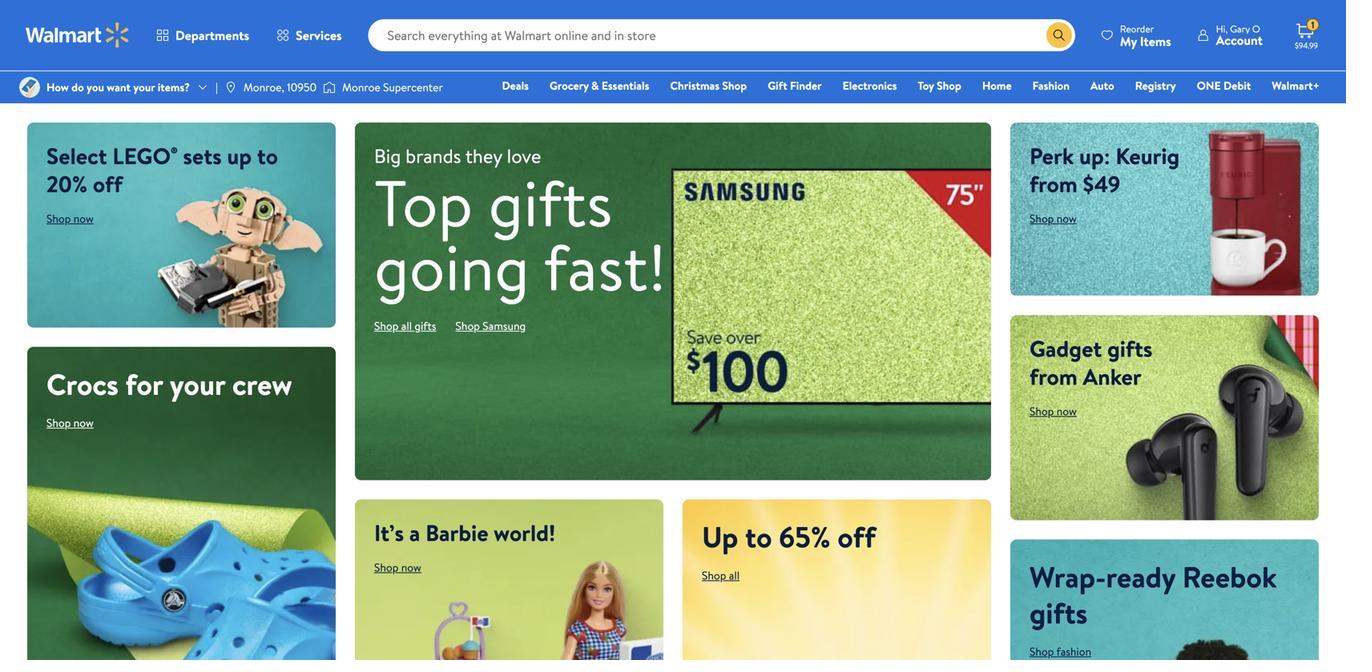 Task type: describe. For each thing, give the bounding box(es) containing it.
deals link
[[495, 77, 536, 94]]

anker
[[1083, 361, 1142, 392]]

perk up: keurig from $49
[[1030, 140, 1180, 200]]

monroe
[[342, 79, 381, 95]]

|
[[216, 79, 218, 95]]

it's
[[374, 517, 404, 549]]

shop now for perk up: keurig from $49
[[1030, 211, 1077, 226]]

10950
[[287, 79, 317, 95]]

off inside select lego® sets up to 20% off
[[93, 168, 123, 200]]

Walmart Site-Wide search field
[[368, 19, 1075, 51]]

1
[[1311, 18, 1315, 32]]

deals
[[502, 78, 529, 93]]

electronics
[[843, 78, 897, 93]]

one
[[1197, 78, 1221, 93]]

shop now link for crocs for your crew
[[46, 415, 94, 431]]

fashion link
[[1026, 77, 1077, 94]]

one debit
[[1197, 78, 1251, 93]]

top gifts going fast! shop all gifts
[[374, 158, 667, 334]]

want
[[107, 79, 131, 95]]

now for it's a barbie world!
[[401, 560, 421, 576]]

shop all gifts link
[[374, 318, 436, 334]]

how
[[46, 79, 69, 95]]

home
[[982, 78, 1012, 93]]

items?
[[158, 79, 190, 95]]

grocery
[[550, 78, 589, 93]]

gifts inside wrap-ready reebok gifts
[[1030, 593, 1088, 633]]

to inside select lego® sets up to 20% off
[[257, 140, 278, 172]]

keurig
[[1116, 140, 1180, 172]]

reorder my items
[[1120, 22, 1171, 50]]

a
[[409, 517, 420, 549]]

shop now link for perk up: keurig from $49
[[1030, 211, 1077, 226]]

shop all link
[[702, 568, 740, 584]]

supercenter
[[383, 79, 443, 95]]

fashion
[[1033, 78, 1070, 93]]

shop now link for gadget gifts from anker
[[1030, 404, 1077, 419]]

world!
[[494, 517, 556, 549]]

all inside top gifts going fast! shop all gifts
[[401, 318, 412, 334]]

crew
[[232, 364, 292, 404]]

shop fashion
[[1030, 644, 1092, 660]]

up to 65% off
[[702, 517, 876, 557]]

select lego® sets up to 20% off
[[46, 140, 278, 200]]

monroe,
[[243, 79, 284, 95]]

grocery & essentials
[[550, 78, 649, 93]]

do
[[71, 79, 84, 95]]

search icon image
[[1053, 29, 1066, 42]]

toy shop link
[[911, 77, 969, 94]]

shop now for crocs for your crew
[[46, 415, 94, 431]]

 image for monroe supercenter
[[323, 79, 336, 95]]

shop samsung
[[456, 318, 526, 334]]

my
[[1120, 32, 1137, 50]]

up
[[227, 140, 252, 172]]

departments button
[[143, 16, 263, 54]]

shop inside top gifts going fast! shop all gifts
[[374, 318, 399, 334]]

shop now for select lego® sets up to 20% off
[[46, 211, 94, 226]]

christmas shop
[[670, 78, 747, 93]]

$49
[[1083, 168, 1121, 200]]

one debit link
[[1190, 77, 1258, 94]]

gifts inside gadget gifts from anker
[[1108, 333, 1153, 364]]

items
[[1140, 32, 1171, 50]]

shop now link for it's a barbie world!
[[374, 560, 421, 576]]

20%
[[46, 168, 88, 200]]

monroe, 10950
[[243, 79, 317, 95]]

now for perk up: keurig from $49
[[1057, 211, 1077, 226]]

home link
[[975, 77, 1019, 94]]

going
[[374, 222, 530, 311]]

up:
[[1080, 140, 1111, 172]]

reorder
[[1120, 22, 1154, 36]]

gift
[[768, 78, 788, 93]]

gadget
[[1030, 333, 1102, 364]]

crocs for your crew
[[46, 364, 292, 404]]

monroe supercenter
[[342, 79, 443, 95]]

&
[[591, 78, 599, 93]]

shop samsung link
[[456, 318, 526, 334]]



Task type: vqa. For each thing, say whether or not it's contained in the screenshot.


Task type: locate. For each thing, give the bounding box(es) containing it.
from inside gadget gifts from anker
[[1030, 361, 1078, 392]]

christmas shop link
[[663, 77, 754, 94]]

walmart+ link
[[1265, 77, 1327, 94]]

now down '20%' at the left of page
[[74, 211, 94, 226]]

registry link
[[1128, 77, 1183, 94]]

all down 'up'
[[729, 568, 740, 584]]

now down a
[[401, 560, 421, 576]]

1 horizontal spatial all
[[729, 568, 740, 584]]

barbie
[[426, 517, 488, 549]]

finder
[[790, 78, 822, 93]]

up
[[702, 517, 738, 557]]

your right for
[[170, 364, 225, 404]]

departments
[[176, 26, 249, 44]]

it's a barbie world!
[[374, 517, 556, 549]]

to right up on the left of page
[[257, 140, 278, 172]]

1 from from the top
[[1030, 168, 1078, 200]]

gift finder
[[768, 78, 822, 93]]

grocery & essentials link
[[542, 77, 657, 94]]

from left anker
[[1030, 361, 1078, 392]]

0 horizontal spatial your
[[133, 79, 155, 95]]

gary
[[1230, 22, 1250, 36]]

gifts
[[488, 158, 613, 247], [415, 318, 436, 334], [1108, 333, 1153, 364], [1030, 593, 1088, 633]]

 image for monroe, 10950
[[224, 81, 237, 94]]

reebok
[[1183, 557, 1277, 597]]

0 horizontal spatial all
[[401, 318, 412, 334]]

shop now for it's a barbie world!
[[374, 560, 421, 576]]

hi, gary o account
[[1216, 22, 1263, 49]]

1 vertical spatial from
[[1030, 361, 1078, 392]]

now down crocs
[[74, 415, 94, 431]]

electronics link
[[836, 77, 904, 94]]

for
[[125, 364, 163, 404]]

shop all
[[702, 568, 740, 584]]

ready
[[1106, 557, 1176, 597]]

shop now link down gadget gifts from anker
[[1030, 404, 1077, 419]]

now down gadget gifts from anker
[[1057, 404, 1077, 419]]

perk
[[1030, 140, 1074, 172]]

crocs
[[46, 364, 118, 404]]

lego®
[[113, 140, 178, 172]]

1 vertical spatial all
[[729, 568, 740, 584]]

now
[[74, 211, 94, 226], [1057, 211, 1077, 226], [1057, 404, 1077, 419], [74, 415, 94, 431], [401, 560, 421, 576]]

sets
[[183, 140, 222, 172]]

off right '20%' at the left of page
[[93, 168, 123, 200]]

from left $49
[[1030, 168, 1078, 200]]

toy
[[918, 78, 934, 93]]

auto link
[[1084, 77, 1122, 94]]

gadget gifts from anker
[[1030, 333, 1153, 392]]

off right 65%
[[838, 517, 876, 557]]

shop now down '20%' at the left of page
[[46, 211, 94, 226]]

fashion
[[1057, 644, 1092, 660]]

services button
[[263, 16, 356, 54]]

1 horizontal spatial your
[[170, 364, 225, 404]]

 image
[[323, 79, 336, 95], [224, 81, 237, 94]]

to right 'up'
[[745, 517, 772, 557]]

shop now down 'it's'
[[374, 560, 421, 576]]

0 vertical spatial from
[[1030, 168, 1078, 200]]

walmart image
[[26, 22, 130, 48]]

0 vertical spatial off
[[93, 168, 123, 200]]

$94.99
[[1295, 40, 1318, 51]]

your right want
[[133, 79, 155, 95]]

0 horizontal spatial to
[[257, 140, 278, 172]]

 image right '|'
[[224, 81, 237, 94]]

shop now link for select lego® sets up to 20% off
[[46, 211, 94, 226]]

0 horizontal spatial  image
[[224, 81, 237, 94]]

samsung
[[483, 318, 526, 334]]

wrap-ready reebok gifts
[[1030, 557, 1277, 633]]

shop now down perk
[[1030, 211, 1077, 226]]

1 vertical spatial off
[[838, 517, 876, 557]]

debit
[[1224, 78, 1251, 93]]

Search search field
[[368, 19, 1075, 51]]

1 vertical spatial your
[[170, 364, 225, 404]]

 image right 10950
[[323, 79, 336, 95]]

2 from from the top
[[1030, 361, 1078, 392]]

now for crocs for your crew
[[74, 415, 94, 431]]

auto
[[1091, 78, 1115, 93]]

0 horizontal spatial off
[[93, 168, 123, 200]]

services
[[296, 26, 342, 44]]

1 vertical spatial to
[[745, 517, 772, 557]]

now for select lego® sets up to 20% off
[[74, 211, 94, 226]]

how do you want your items?
[[46, 79, 190, 95]]

you
[[87, 79, 104, 95]]

shop now link down '20%' at the left of page
[[46, 211, 94, 226]]

 image
[[19, 77, 40, 98]]

from
[[1030, 168, 1078, 200], [1030, 361, 1078, 392]]

shop now link
[[46, 211, 94, 226], [1030, 211, 1077, 226], [1030, 404, 1077, 419], [46, 415, 94, 431], [374, 560, 421, 576]]

shop now down gadget gifts from anker
[[1030, 404, 1077, 419]]

all down going
[[401, 318, 412, 334]]

0 vertical spatial your
[[133, 79, 155, 95]]

now down perk up: keurig from $49
[[1057, 211, 1077, 226]]

select
[[46, 140, 107, 172]]

toy shop
[[918, 78, 962, 93]]

walmart+
[[1272, 78, 1320, 93]]

top
[[374, 158, 473, 247]]

1 horizontal spatial  image
[[323, 79, 336, 95]]

0 vertical spatial all
[[401, 318, 412, 334]]

shop now for gadget gifts from anker
[[1030, 404, 1077, 419]]

1 horizontal spatial off
[[838, 517, 876, 557]]

christmas
[[670, 78, 720, 93]]

now for gadget gifts from anker
[[1057, 404, 1077, 419]]

o
[[1252, 22, 1260, 36]]

shop now
[[46, 211, 94, 226], [1030, 211, 1077, 226], [1030, 404, 1077, 419], [46, 415, 94, 431], [374, 560, 421, 576]]

wrap-
[[1030, 557, 1106, 597]]

registry
[[1135, 78, 1176, 93]]

shop now down crocs
[[46, 415, 94, 431]]

shop now link down perk
[[1030, 211, 1077, 226]]

from inside perk up: keurig from $49
[[1030, 168, 1078, 200]]

shop fashion link
[[1030, 644, 1092, 660]]

essentials
[[602, 78, 649, 93]]

shop now link down crocs
[[46, 415, 94, 431]]

all
[[401, 318, 412, 334], [729, 568, 740, 584]]

1 horizontal spatial to
[[745, 517, 772, 557]]

gift finder link
[[761, 77, 829, 94]]

0 vertical spatial to
[[257, 140, 278, 172]]

to
[[257, 140, 278, 172], [745, 517, 772, 557]]

fast!
[[544, 222, 667, 311]]

account
[[1216, 31, 1263, 49]]

shop now link down 'it's'
[[374, 560, 421, 576]]

off
[[93, 168, 123, 200], [838, 517, 876, 557]]

65%
[[779, 517, 831, 557]]

hi,
[[1216, 22, 1228, 36]]

shop
[[722, 78, 747, 93], [937, 78, 962, 93], [46, 211, 71, 226], [1030, 211, 1054, 226], [374, 318, 399, 334], [456, 318, 480, 334], [1030, 404, 1054, 419], [46, 415, 71, 431], [374, 560, 399, 576], [702, 568, 726, 584], [1030, 644, 1054, 660]]



